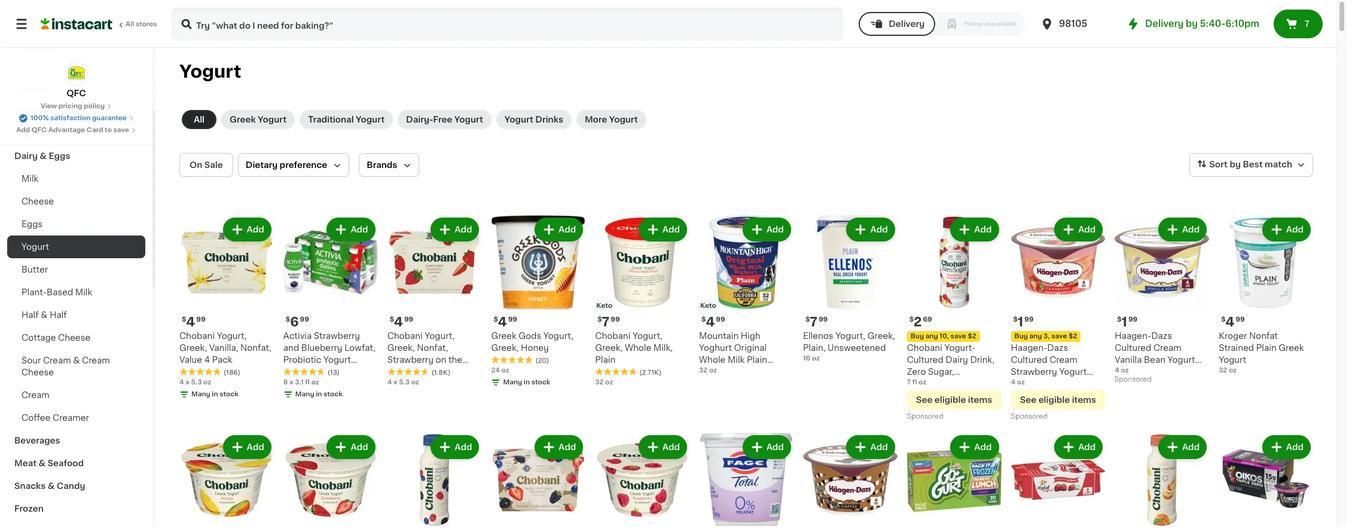 Task type: describe. For each thing, give the bounding box(es) containing it.
oz down yoghurt
[[710, 367, 717, 374]]

(13)
[[328, 370, 340, 376]]

bean
[[1145, 356, 1166, 364]]

strawberry inside haagen-dazs cultured cream strawberry yogurt style snack
[[1012, 368, 1058, 376]]

yogurt drinks link
[[497, 110, 572, 129]]

stock for nonfat,
[[220, 391, 239, 398]]

in for blueberry
[[316, 391, 322, 398]]

policy
[[84, 103, 105, 110]]

0 vertical spatial qfc
[[67, 89, 86, 98]]

(186)
[[224, 370, 241, 376]]

$ for activia strawberry and blueberry lowfat, probiotic yogurt drinks
[[286, 316, 290, 323]]

many for greek gods yogurt, greek, honey
[[504, 379, 522, 386]]

oz right 24
[[502, 367, 510, 374]]

more yogurt link
[[577, 110, 647, 129]]

yogurt inside haagen-dazs cultured cream vanilla bean yogurt style snack
[[1168, 356, 1196, 364]]

dietary preference button
[[238, 153, 350, 177]]

snacks & candy link
[[7, 475, 145, 498]]

nonfat, inside chobani yogurt, greek, nonfat, strawberry on the bottom, value 4 pack
[[417, 344, 448, 352]]

chobani for vanilla,
[[180, 332, 215, 340]]

on sale
[[190, 161, 223, 169]]

see eligible items for 1
[[1021, 396, 1097, 404]]

$ for haagen-dazs cultured cream vanilla bean yogurt style snack
[[1118, 316, 1122, 323]]

yogurt inside mountain high yoghurt original whole milk plain yogurt
[[700, 368, 727, 376]]

seafood
[[48, 460, 84, 468]]

yogurt inside haagen-dazs cultured cream strawberry yogurt style snack
[[1060, 368, 1088, 376]]

greek gods yogurt, greek, honey
[[492, 332, 574, 352]]

see for 1
[[1021, 396, 1037, 404]]

4 x 5.3 oz for chobani yogurt, greek, nonfat, strawberry on the bottom, value 4 pack
[[388, 379, 419, 386]]

plain inside chobani yogurt, greek, whole milk, plain
[[596, 356, 616, 364]]

1 half from the left
[[22, 311, 39, 320]]

16
[[804, 355, 811, 362]]

pack inside chobani yogurt, greek, vanilla, nonfat, value 4 pack
[[212, 356, 233, 364]]

$ for ellenos yogurt, greek, plain, unsweetened
[[806, 316, 810, 323]]

meat & seafood
[[14, 460, 84, 468]]

oz down zero
[[919, 379, 927, 386]]

oz down vanilla
[[1122, 367, 1130, 374]]

coffee
[[22, 414, 51, 422]]

chobani for nonfat,
[[388, 332, 423, 340]]

32 inside 'kroger nonfat strained plain greek yogurt 32 oz'
[[1220, 367, 1228, 374]]

yogurt, inside 'greek gods yogurt, greek, honey'
[[544, 332, 574, 340]]

oz inside 'kroger nonfat strained plain greek yogurt 32 oz'
[[1230, 367, 1238, 374]]

kroger nonfat strained plain greek yogurt 32 oz
[[1220, 332, 1305, 374]]

pricing
[[58, 103, 82, 110]]

yogurt-
[[945, 344, 976, 352]]

unsweetened
[[828, 344, 887, 352]]

yoghurt
[[700, 344, 732, 352]]

4 oz for buy any 3, save $2
[[1012, 379, 1026, 386]]

mountain high yoghurt original whole milk plain yogurt
[[700, 332, 768, 376]]

whole inside mountain high yoghurt original whole milk plain yogurt
[[700, 356, 726, 364]]

100%
[[31, 115, 49, 121]]

items for 2
[[969, 396, 993, 404]]

4 up kroger at the bottom of page
[[1226, 316, 1235, 328]]

greek, inside 'greek gods yogurt, greek, honey'
[[492, 344, 519, 352]]

99 for greek gods yogurt, greek, honey
[[508, 316, 518, 323]]

milk inside mountain high yoghurt original whole milk plain yogurt
[[728, 356, 745, 364]]

items for 1
[[1073, 396, 1097, 404]]

1 vertical spatial cheese
[[58, 334, 91, 342]]

(2.71k)
[[640, 370, 662, 376]]

0 vertical spatial cheese
[[22, 197, 54, 206]]

yogurt link
[[7, 236, 145, 259]]

haagen- for buy any 3, save $2
[[1012, 344, 1048, 352]]

x for activia strawberry and blueberry lowfat, probiotic yogurt drinks
[[290, 379, 294, 386]]

oz inside ellenos yogurt, greek, plain, unsweetened 16 oz
[[812, 355, 820, 362]]

99 for chobani yogurt, greek, vanilla, nonfat, value 4 pack
[[196, 316, 206, 323]]

$ for mountain high yoghurt original whole milk plain yogurt
[[702, 316, 706, 323]]

produce link
[[7, 122, 145, 145]]

product group containing 6
[[284, 215, 378, 402]]

style inside haagen-dazs cultured cream strawberry yogurt style snack
[[1012, 380, 1033, 388]]

candy
[[57, 482, 85, 491]]

5.3 for bottom,
[[399, 379, 410, 386]]

vanilla,
[[209, 344, 238, 352]]

view
[[41, 103, 57, 110]]

eligible for 2
[[935, 396, 967, 404]]

lists
[[34, 41, 54, 50]]

all stores link
[[41, 7, 158, 41]]

cream for cheese
[[82, 357, 110, 365]]

value inside chobani yogurt, greek, vanilla, nonfat, value 4 pack
[[180, 356, 202, 364]]

add qfc advantage card to save link
[[16, 126, 136, 135]]

brands
[[367, 161, 398, 169]]

thanksgiving
[[14, 107, 72, 115]]

sour cream & cream cheese
[[22, 357, 110, 377]]

chobani for dairy
[[908, 344, 943, 352]]

greek for greek yogurt
[[230, 115, 256, 124]]

& for half
[[41, 311, 48, 320]]

strawberry inside activia strawberry and blueberry lowfat, probiotic yogurt drinks
[[314, 332, 360, 340]]

dairy & eggs
[[14, 152, 70, 160]]

lists link
[[7, 34, 145, 57]]

oz down chobani yogurt, greek, whole milk, plain on the bottom of the page
[[606, 379, 613, 386]]

$ 1 99 for haagen-
[[1118, 316, 1138, 328]]

& for candy
[[48, 482, 55, 491]]

preference
[[280, 161, 328, 169]]

99 for mountain high yoghurt original whole milk plain yogurt
[[716, 316, 726, 323]]

many in stock for greek,
[[504, 379, 551, 386]]

buy any 10, save $2
[[911, 333, 977, 340]]

4 up the mountain
[[706, 316, 715, 328]]

haagen- for 1
[[1116, 332, 1152, 340]]

dairy-free yogurt
[[406, 115, 483, 124]]

oz down vanilla,
[[203, 379, 211, 386]]

all for all stores
[[126, 21, 134, 28]]

original
[[735, 344, 767, 352]]

6
[[290, 316, 299, 328]]

recipes link
[[7, 77, 145, 99]]

style inside haagen-dazs cultured cream vanilla bean yogurt style snack
[[1116, 368, 1137, 376]]

99 for haagen-dazs cultured cream vanilla bean yogurt style snack
[[1129, 316, 1138, 323]]

1 horizontal spatial 32
[[700, 367, 708, 374]]

4 down the "buy any 3, save $2"
[[1012, 379, 1016, 386]]

dazs for buy any 3, save $2
[[1048, 344, 1069, 352]]

based
[[47, 288, 73, 297]]

eggs link
[[7, 213, 145, 236]]

the
[[449, 356, 463, 364]]

on
[[436, 356, 447, 364]]

4 down vanilla
[[1116, 367, 1120, 374]]

$ 6 99
[[286, 316, 309, 328]]

4 down chobani yogurt, greek, vanilla, nonfat, value 4 pack
[[180, 379, 184, 386]]

frozen
[[14, 505, 44, 513]]

all link
[[182, 110, 217, 129]]

high
[[741, 332, 761, 340]]

cultured for 1
[[1116, 344, 1152, 352]]

4 up 'greek gods yogurt, greek, honey'
[[498, 316, 507, 328]]

$ 7 99 for ellenos yogurt, greek, plain, unsweetened
[[806, 316, 828, 328]]

oz right the 3.1
[[312, 379, 319, 386]]

$ 1 99 for buy
[[1014, 316, 1034, 328]]

(1.8k)
[[432, 370, 451, 376]]

greek inside 'kroger nonfat strained plain greek yogurt 32 oz'
[[1280, 344, 1305, 352]]

delivery button
[[859, 12, 936, 36]]

buy for 2
[[911, 333, 925, 340]]

yogurt, for 4
[[217, 332, 247, 340]]

2 half from the left
[[50, 311, 67, 320]]

strawberry inside chobani yogurt, greek, nonfat, strawberry on the bottom, value 4 pack
[[388, 356, 434, 364]]

and
[[284, 344, 299, 352]]

3,
[[1044, 333, 1050, 340]]

$ for greek gods yogurt, greek, honey
[[494, 316, 498, 323]]

satisfaction
[[50, 115, 91, 121]]

69
[[924, 316, 933, 323]]

creamer
[[53, 414, 89, 422]]

x for chobani yogurt, greek, vanilla, nonfat, value 4 pack
[[186, 379, 190, 386]]

add inside 'link'
[[16, 127, 30, 133]]

stock for lowfat,
[[324, 391, 343, 398]]

match
[[1266, 160, 1293, 169]]

4 inside chobani yogurt, greek, vanilla, nonfat, value 4 pack
[[204, 356, 210, 364]]

product group containing 2
[[908, 215, 1002, 424]]

1 fl from the left
[[305, 379, 310, 386]]

cheese link
[[7, 190, 145, 213]]

many for chobani yogurt, greek, vanilla, nonfat, value 4 pack
[[191, 391, 210, 398]]

recipes
[[14, 84, 50, 92]]

cultured for buy any 3, save $2
[[1012, 356, 1048, 364]]

7 fl oz
[[908, 379, 927, 386]]

by for sort
[[1231, 160, 1242, 169]]

2 horizontal spatial sponsored badge image
[[1116, 377, 1152, 383]]

$ for buy any 10, save $2
[[910, 316, 914, 323]]

chobani for whole
[[596, 332, 631, 340]]

sponsored badge image for 1
[[1012, 414, 1048, 421]]

on sale button
[[180, 153, 233, 177]]

99 for buy any 3, save $2
[[1025, 316, 1034, 323]]

plain inside mountain high yoghurt original whole milk plain yogurt
[[747, 356, 768, 364]]

many for activia strawberry and blueberry lowfat, probiotic yogurt drinks
[[295, 391, 314, 398]]

yogurt, for oz
[[836, 332, 866, 340]]

by for delivery
[[1187, 19, 1199, 28]]

chobani yogurt- cultured dairy drink, zero sugar, strawberry cheesecake inspired
[[908, 344, 996, 400]]

nonfat
[[1250, 332, 1279, 340]]

in for greek,
[[524, 379, 530, 386]]

10,
[[940, 333, 950, 340]]

best match
[[1244, 160, 1293, 169]]

sour cream & cream cheese link
[[7, 349, 145, 384]]

coffee creamer
[[22, 414, 89, 422]]

frozen link
[[7, 498, 145, 521]]

0 vertical spatial drinks
[[536, 115, 564, 124]]

produce
[[14, 129, 51, 138]]

sort
[[1210, 160, 1229, 169]]

cream link
[[7, 384, 145, 407]]

see eligible items button for 2
[[908, 390, 1002, 410]]

x for chobani yogurt, greek, nonfat, strawberry on the bottom, value 4 pack
[[394, 379, 398, 386]]

4 down bottom,
[[388, 379, 392, 386]]

4 up chobani yogurt, greek, vanilla, nonfat, value 4 pack
[[186, 316, 195, 328]]

4 x 5.3 oz for chobani yogurt, greek, vanilla, nonfat, value 4 pack
[[180, 379, 211, 386]]

dairy inside chobani yogurt- cultured dairy drink, zero sugar, strawberry cheesecake inspired
[[946, 356, 969, 364]]

any for 1
[[1030, 333, 1043, 340]]

$2 for 1
[[1069, 333, 1078, 340]]

eggs inside "link"
[[22, 220, 43, 229]]

half & half
[[22, 311, 67, 320]]

whole inside chobani yogurt, greek, whole milk, plain
[[625, 344, 652, 352]]

traditional yogurt
[[308, 115, 385, 124]]

0 horizontal spatial milk
[[22, 175, 39, 183]]

8
[[284, 379, 288, 386]]

yogurt inside activia strawberry and blueberry lowfat, probiotic yogurt drinks
[[324, 356, 351, 364]]

1 vertical spatial milk
[[75, 288, 92, 297]]

1 horizontal spatial 32 oz
[[700, 367, 717, 374]]

meat
[[14, 460, 37, 468]]

probiotic
[[284, 356, 322, 364]]

strained
[[1220, 344, 1255, 352]]

yogurt, inside chobani yogurt, greek, whole milk, plain
[[633, 332, 663, 340]]

99 for kroger nonfat strained plain greek yogurt
[[1237, 316, 1246, 323]]



Task type: vqa. For each thing, say whether or not it's contained in the screenshot.


Task type: locate. For each thing, give the bounding box(es) containing it.
$2 up yogurt- on the right of page
[[968, 333, 977, 340]]

0 horizontal spatial see
[[917, 396, 933, 404]]

5 99 from the left
[[819, 316, 828, 323]]

4 inside chobani yogurt, greek, nonfat, strawberry on the bottom, value 4 pack
[[448, 368, 454, 376]]

buy left 3,
[[1015, 333, 1029, 340]]

save for 2
[[951, 333, 967, 340]]

1 vertical spatial greek
[[492, 332, 517, 340]]

2 eligible from the left
[[1039, 396, 1071, 404]]

nonfat,
[[240, 344, 272, 352], [417, 344, 448, 352]]

buy any 3, save $2
[[1015, 333, 1078, 340]]

3 $ 4 99 from the left
[[390, 316, 414, 328]]

1 keto from the left
[[597, 303, 613, 309]]

4 down vanilla,
[[204, 356, 210, 364]]

all stores
[[126, 21, 157, 28]]

1 horizontal spatial keto
[[701, 303, 717, 309]]

$ 7 99 up ellenos
[[806, 316, 828, 328]]

bottom,
[[388, 368, 421, 376]]

2 1 from the left
[[1018, 316, 1024, 328]]

24
[[492, 367, 500, 374]]

sponsored badge image
[[1116, 377, 1152, 383], [908, 414, 944, 421], [1012, 414, 1048, 421]]

0 vertical spatial whole
[[625, 344, 652, 352]]

1 x from the left
[[186, 379, 190, 386]]

0 horizontal spatial dazs
[[1048, 344, 1069, 352]]

2 horizontal spatial x
[[394, 379, 398, 386]]

cultured down the "buy any 3, save $2"
[[1012, 356, 1048, 364]]

yogurt, inside chobani yogurt, greek, nonfat, strawberry on the bottom, value 4 pack
[[425, 332, 455, 340]]

1 horizontal spatial 4 x 5.3 oz
[[388, 379, 419, 386]]

eggs up butter
[[22, 220, 43, 229]]

99 up chobani yogurt, greek, nonfat, strawberry on the bottom, value 4 pack on the bottom of the page
[[404, 316, 414, 323]]

greek, up unsweetened on the bottom right of page
[[868, 332, 896, 340]]

99 up the mountain
[[716, 316, 726, 323]]

2 see from the left
[[1021, 396, 1037, 404]]

5.3 for pack
[[191, 379, 202, 386]]

eggs down advantage
[[49, 152, 70, 160]]

1 vertical spatial style
[[1012, 380, 1033, 388]]

8 99 from the left
[[716, 316, 726, 323]]

plant-based milk
[[22, 288, 92, 297]]

items down the drink,
[[969, 396, 993, 404]]

6 99 from the left
[[1129, 316, 1138, 323]]

save inside product group
[[951, 333, 967, 340]]

★★★★★
[[492, 356, 533, 364], [492, 356, 533, 364], [180, 368, 221, 376], [180, 368, 221, 376], [284, 368, 325, 376], [284, 368, 325, 376], [596, 368, 637, 376], [596, 368, 637, 376], [388, 368, 429, 376], [388, 368, 429, 376]]

1 $ from the left
[[182, 316, 186, 323]]

cream
[[1154, 344, 1182, 352], [1050, 356, 1078, 364], [43, 357, 71, 365], [82, 357, 110, 365], [22, 391, 49, 400]]

1 horizontal spatial $ 7 99
[[806, 316, 828, 328]]

whole left milk,
[[625, 344, 652, 352]]

in down vanilla,
[[212, 391, 218, 398]]

0 horizontal spatial items
[[969, 396, 993, 404]]

32 down yoghurt
[[700, 367, 708, 374]]

drinks inside activia strawberry and blueberry lowfat, probiotic yogurt drinks
[[284, 368, 310, 376]]

qfc logo image
[[65, 62, 88, 85]]

10 $ from the left
[[1014, 316, 1018, 323]]

1 for buy
[[1018, 316, 1024, 328]]

2 horizontal spatial many
[[504, 379, 522, 386]]

coffee creamer link
[[7, 407, 145, 430]]

$2 inside product group
[[968, 333, 977, 340]]

0 vertical spatial style
[[1116, 368, 1137, 376]]

1 horizontal spatial value
[[423, 368, 446, 376]]

oz down the "buy any 3, save $2"
[[1018, 379, 1026, 386]]

yogurt, for the
[[425, 332, 455, 340]]

1 $ 4 99 from the left
[[182, 316, 206, 328]]

2 fl from the left
[[913, 379, 918, 386]]

see eligible items button down haagen-dazs cultured cream strawberry yogurt style snack
[[1012, 390, 1106, 410]]

buy down "2"
[[911, 333, 925, 340]]

99 inside the $ 6 99
[[300, 316, 309, 323]]

2 $ 7 99 from the left
[[806, 316, 828, 328]]

value
[[180, 356, 202, 364], [423, 368, 446, 376]]

& for eggs
[[40, 152, 47, 160]]

32 down chobani yogurt, greek, whole milk, plain on the bottom of the page
[[596, 379, 604, 386]]

0 horizontal spatial in
[[212, 391, 218, 398]]

stock inside product group
[[324, 391, 343, 398]]

1 1 from the left
[[1122, 316, 1128, 328]]

0 horizontal spatial $ 1 99
[[1014, 316, 1034, 328]]

snack inside haagen-dazs cultured cream strawberry yogurt style snack
[[1035, 380, 1061, 388]]

0 vertical spatial dazs
[[1152, 332, 1173, 340]]

instacart logo image
[[41, 17, 112, 31]]

sort by
[[1210, 160, 1242, 169]]

$ 1 99 up vanilla
[[1118, 316, 1138, 328]]

0 vertical spatial greek
[[230, 115, 256, 124]]

1 horizontal spatial eggs
[[49, 152, 70, 160]]

ellenos yogurt, greek, plain, unsweetened 16 oz
[[804, 332, 896, 362]]

7 $ from the left
[[1118, 316, 1122, 323]]

$ for kroger nonfat strained plain greek yogurt
[[1222, 316, 1226, 323]]

3 yogurt, from the left
[[633, 332, 663, 340]]

$ 4 99 for chobani yogurt, greek, nonfat, strawberry on the bottom, value 4 pack
[[390, 316, 414, 328]]

buy
[[911, 333, 925, 340], [1015, 333, 1029, 340]]

save right to
[[113, 127, 129, 133]]

delivery for delivery by 5:40-6:10pm
[[1146, 19, 1185, 28]]

many in stock down 8 x 3.1 fl oz
[[295, 391, 343, 398]]

1 horizontal spatial $ 1 99
[[1118, 316, 1138, 328]]

milk
[[22, 175, 39, 183], [75, 288, 92, 297], [728, 356, 745, 364]]

1 vertical spatial dazs
[[1048, 344, 1069, 352]]

1 $ 1 99 from the left
[[1118, 316, 1138, 328]]

1 horizontal spatial eligible
[[1039, 396, 1071, 404]]

dairy down 'produce' on the top left of the page
[[14, 152, 38, 160]]

many in stock for blueberry
[[295, 391, 343, 398]]

drinks left more on the left of page
[[536, 115, 564, 124]]

add button
[[224, 219, 270, 241], [328, 219, 374, 241], [432, 219, 478, 241], [536, 219, 582, 241], [640, 219, 686, 241], [744, 219, 790, 241], [848, 219, 894, 241], [952, 219, 998, 241], [1056, 219, 1102, 241], [1160, 219, 1206, 241], [1264, 219, 1310, 241], [224, 437, 270, 458], [328, 437, 374, 458], [432, 437, 478, 458], [536, 437, 582, 458], [640, 437, 686, 458], [744, 437, 790, 458], [848, 437, 894, 458], [952, 437, 998, 458], [1056, 437, 1102, 458], [1160, 437, 1206, 458], [1264, 437, 1310, 458]]

meat & seafood link
[[7, 452, 145, 475]]

1 vertical spatial whole
[[700, 356, 726, 364]]

guarantee
[[92, 115, 127, 121]]

4 $ 4 99 from the left
[[702, 316, 726, 328]]

$ up vanilla
[[1118, 316, 1122, 323]]

32 oz down chobani yogurt, greek, whole milk, plain on the bottom of the page
[[596, 379, 613, 386]]

0 horizontal spatial 4 oz
[[1012, 379, 1026, 386]]

cottage cheese link
[[7, 327, 145, 349]]

dazs for 1
[[1152, 332, 1173, 340]]

x down chobani yogurt, greek, vanilla, nonfat, value 4 pack
[[186, 379, 190, 386]]

2 horizontal spatial greek
[[1280, 344, 1305, 352]]

greek, for oz
[[868, 332, 896, 340]]

4 up chobani yogurt, greek, nonfat, strawberry on the bottom, value 4 pack on the bottom of the page
[[394, 316, 403, 328]]

oz right 16
[[812, 355, 820, 362]]

pack inside chobani yogurt, greek, nonfat, strawberry on the bottom, value 4 pack
[[456, 368, 476, 376]]

$ up kroger at the bottom of page
[[1222, 316, 1226, 323]]

5 $ from the left
[[806, 316, 810, 323]]

greek for greek gods yogurt, greek, honey
[[492, 332, 517, 340]]

many in stock down (186)
[[191, 391, 239, 398]]

haagen- up vanilla
[[1116, 332, 1152, 340]]

save up yogurt- on the right of page
[[951, 333, 967, 340]]

cream up bean
[[1154, 344, 1182, 352]]

1 horizontal spatial pack
[[456, 368, 476, 376]]

2 horizontal spatial stock
[[532, 379, 551, 386]]

2 horizontal spatial many in stock
[[504, 379, 551, 386]]

yogurt, up honey
[[544, 332, 574, 340]]

qfc inside 'link'
[[32, 127, 47, 133]]

any for 2
[[926, 333, 939, 340]]

buy for 1
[[1015, 333, 1029, 340]]

by inside delivery by 5:40-6:10pm link
[[1187, 19, 1199, 28]]

$ inside '$ 2 69'
[[910, 316, 914, 323]]

in for vanilla,
[[212, 391, 218, 398]]

0 horizontal spatial sponsored badge image
[[908, 414, 944, 421]]

1 nonfat, from the left
[[240, 344, 272, 352]]

yogurt, inside ellenos yogurt, greek, plain, unsweetened 16 oz
[[836, 332, 866, 340]]

cream up coffee on the left bottom
[[22, 391, 49, 400]]

1 yogurt, from the left
[[217, 332, 247, 340]]

greek, for the
[[388, 344, 415, 352]]

cream down the cottage cheese
[[43, 357, 71, 365]]

all left the stores in the top left of the page
[[126, 21, 134, 28]]

$2 for 2
[[968, 333, 977, 340]]

1 see eligible items button from the left
[[908, 390, 1002, 410]]

$ for chobani yogurt, greek, nonfat, strawberry on the bottom, value 4 pack
[[390, 316, 394, 323]]

$ for chobani yogurt, greek, vanilla, nonfat, value 4 pack
[[182, 316, 186, 323]]

1 horizontal spatial cultured
[[1012, 356, 1048, 364]]

8 x 3.1 fl oz
[[284, 379, 319, 386]]

greek, inside chobani yogurt, greek, nonfat, strawberry on the bottom, value 4 pack
[[388, 344, 415, 352]]

99 for activia strawberry and blueberry lowfat, probiotic yogurt drinks
[[300, 316, 309, 323]]

99 for chobani yogurt, greek, whole milk, plain
[[611, 316, 620, 323]]

0 horizontal spatial $ 7 99
[[598, 316, 620, 328]]

2 see eligible items from the left
[[1021, 396, 1097, 404]]

oz
[[812, 355, 820, 362], [502, 367, 510, 374], [1122, 367, 1130, 374], [710, 367, 717, 374], [1230, 367, 1238, 374], [203, 379, 211, 386], [312, 379, 319, 386], [606, 379, 613, 386], [919, 379, 927, 386], [411, 379, 419, 386], [1018, 379, 1026, 386]]

1 horizontal spatial fl
[[913, 379, 918, 386]]

9 $ from the left
[[702, 316, 706, 323]]

1 vertical spatial qfc
[[32, 127, 47, 133]]

snack down bean
[[1139, 368, 1165, 376]]

dietary preference
[[246, 161, 328, 169]]

cultured inside haagen-dazs cultured cream strawberry yogurt style snack
[[1012, 356, 1048, 364]]

0 horizontal spatial snack
[[1035, 380, 1061, 388]]

greek inside 'greek gods yogurt, greek, honey'
[[492, 332, 517, 340]]

stock for honey
[[532, 379, 551, 386]]

$
[[182, 316, 186, 323], [286, 316, 290, 323], [494, 316, 498, 323], [598, 316, 602, 323], [806, 316, 810, 323], [910, 316, 914, 323], [1118, 316, 1122, 323], [390, 316, 394, 323], [702, 316, 706, 323], [1014, 316, 1018, 323], [1222, 316, 1226, 323]]

2 vertical spatial greek
[[1280, 344, 1305, 352]]

99 for ellenos yogurt, greek, plain, unsweetened
[[819, 316, 828, 323]]

snack down 3,
[[1035, 380, 1061, 388]]

add qfc advantage card to save
[[16, 127, 129, 133]]

value inside chobani yogurt, greek, nonfat, strawberry on the bottom, value 4 pack
[[423, 368, 446, 376]]

qfc down 100%
[[32, 127, 47, 133]]

cheese down sour
[[22, 369, 54, 377]]

in down 8 x 3.1 fl oz
[[316, 391, 322, 398]]

0 vertical spatial all
[[126, 21, 134, 28]]

2 items from the left
[[1073, 396, 1097, 404]]

99 up kroger at the bottom of page
[[1237, 316, 1246, 323]]

1 vertical spatial haagen-
[[1012, 344, 1048, 352]]

0 vertical spatial haagen-
[[1116, 332, 1152, 340]]

2 horizontal spatial cultured
[[1116, 344, 1152, 352]]

sponsored badge image down haagen-dazs cultured cream strawberry yogurt style snack
[[1012, 414, 1048, 421]]

0 horizontal spatial 4 x 5.3 oz
[[180, 379, 211, 386]]

98105 button
[[1041, 7, 1112, 41]]

0 horizontal spatial nonfat,
[[240, 344, 272, 352]]

$ 4 99 for chobani yogurt, greek, vanilla, nonfat, value 4 pack
[[182, 316, 206, 328]]

0 horizontal spatial see eligible items
[[917, 396, 993, 404]]

cheese up "eggs" "link"
[[22, 197, 54, 206]]

all for all
[[194, 115, 205, 124]]

4 yogurt, from the left
[[836, 332, 866, 340]]

2 see eligible items button from the left
[[1012, 390, 1106, 410]]

greek left 'gods'
[[492, 332, 517, 340]]

save inside 'link'
[[113, 127, 129, 133]]

1 $ 7 99 from the left
[[598, 316, 620, 328]]

free
[[433, 115, 453, 124]]

delivery by 5:40-6:10pm
[[1146, 19, 1260, 28]]

4 oz for 1
[[1116, 367, 1130, 374]]

$ 4 99 up chobani yogurt, greek, nonfat, strawberry on the bottom, value 4 pack on the bottom of the page
[[390, 316, 414, 328]]

1 horizontal spatial delivery
[[1146, 19, 1185, 28]]

24 oz
[[492, 367, 510, 374]]

keto for 7
[[597, 303, 613, 309]]

blueberry
[[301, 344, 343, 352]]

0 horizontal spatial dairy
[[14, 152, 38, 160]]

99 up chobani yogurt, greek, vanilla, nonfat, value 4 pack
[[196, 316, 206, 323]]

many down vanilla,
[[191, 391, 210, 398]]

1 vertical spatial value
[[423, 368, 446, 376]]

greek, inside chobani yogurt, greek, whole milk, plain
[[596, 344, 623, 352]]

greek right strained
[[1280, 344, 1305, 352]]

chobani inside chobani yogurt, greek, whole milk, plain
[[596, 332, 631, 340]]

1 horizontal spatial dazs
[[1152, 332, 1173, 340]]

fl
[[305, 379, 310, 386], [913, 379, 918, 386]]

yogurt, up vanilla,
[[217, 332, 247, 340]]

cultured for buy any 10, save $2
[[908, 356, 944, 364]]

99 right 6
[[300, 316, 309, 323]]

whole
[[625, 344, 652, 352], [700, 356, 726, 364]]

5.3
[[191, 379, 202, 386], [399, 379, 410, 386]]

2 horizontal spatial 32
[[1220, 367, 1228, 374]]

100% satisfaction guarantee button
[[19, 111, 134, 123]]

2 $2 from the left
[[1069, 333, 1078, 340]]

0 vertical spatial value
[[180, 356, 202, 364]]

3 x from the left
[[394, 379, 398, 386]]

0 vertical spatial dairy
[[14, 152, 38, 160]]

dazs
[[1152, 332, 1173, 340], [1048, 344, 1069, 352]]

0 horizontal spatial 5.3
[[191, 379, 202, 386]]

1 4 x 5.3 oz from the left
[[180, 379, 211, 386]]

9 99 from the left
[[1025, 316, 1034, 323]]

eligible
[[935, 396, 967, 404], [1039, 396, 1071, 404]]

None search field
[[171, 7, 844, 41]]

yogurt drinks
[[505, 115, 564, 124]]

3 99 from the left
[[508, 316, 518, 323]]

half
[[22, 311, 39, 320], [50, 311, 67, 320]]

by inside best match sort by field
[[1231, 160, 1242, 169]]

2 buy from the left
[[1015, 333, 1029, 340]]

0 horizontal spatial fl
[[305, 379, 310, 386]]

nonfat, right vanilla,
[[240, 344, 272, 352]]

$ up chobani yogurt, greek, whole milk, plain on the bottom of the page
[[598, 316, 602, 323]]

1 vertical spatial snack
[[1035, 380, 1061, 388]]

cream for strawberry
[[1050, 356, 1078, 364]]

$ 4 99 up chobani yogurt, greek, vanilla, nonfat, value 4 pack
[[182, 316, 206, 328]]

dairy-free yogurt link
[[398, 110, 492, 129]]

keto up the mountain
[[701, 303, 717, 309]]

nonfat, inside chobani yogurt, greek, vanilla, nonfat, value 4 pack
[[240, 344, 272, 352]]

1 99 from the left
[[196, 316, 206, 323]]

1 for haagen-
[[1122, 316, 1128, 328]]

keto for 4
[[701, 303, 717, 309]]

zero
[[908, 368, 927, 376]]

half & half link
[[7, 304, 145, 327]]

$ 7 99
[[598, 316, 620, 328], [806, 316, 828, 328]]

1 see from the left
[[917, 396, 933, 404]]

0 horizontal spatial 32
[[596, 379, 604, 386]]

1 horizontal spatial nonfat,
[[417, 344, 448, 352]]

2 x from the left
[[290, 379, 294, 386]]

snacks
[[14, 482, 46, 491]]

stock down (20)
[[532, 379, 551, 386]]

$ for chobani yogurt, greek, whole milk, plain
[[598, 316, 602, 323]]

Best match Sort by field
[[1190, 153, 1314, 177]]

style
[[1116, 368, 1137, 376], [1012, 380, 1033, 388]]

1 horizontal spatial greek
[[492, 332, 517, 340]]

eligible for 1
[[1039, 396, 1071, 404]]

ellenos
[[804, 332, 834, 340]]

yogurt, inside chobani yogurt, greek, vanilla, nonfat, value 4 pack
[[217, 332, 247, 340]]

$ inside the $ 6 99
[[286, 316, 290, 323]]

4 $ from the left
[[598, 316, 602, 323]]

0 horizontal spatial many
[[191, 391, 210, 398]]

butter link
[[7, 259, 145, 281]]

1 horizontal spatial in
[[316, 391, 322, 398]]

1 vertical spatial eggs
[[22, 220, 43, 229]]

greek, inside chobani yogurt, greek, vanilla, nonfat, value 4 pack
[[180, 344, 207, 352]]

0 horizontal spatial any
[[926, 333, 939, 340]]

haagen-dazs cultured cream vanilla bean yogurt style snack
[[1116, 332, 1196, 376]]

1 horizontal spatial 4 oz
[[1116, 367, 1130, 374]]

stock down (186)
[[220, 391, 239, 398]]

1 horizontal spatial haagen-
[[1116, 332, 1152, 340]]

plain
[[1257, 344, 1277, 352], [596, 356, 616, 364], [747, 356, 768, 364]]

cream for vanilla
[[1154, 344, 1182, 352]]

0 horizontal spatial half
[[22, 311, 39, 320]]

2 vertical spatial milk
[[728, 356, 745, 364]]

0 horizontal spatial keto
[[597, 303, 613, 309]]

0 horizontal spatial greek
[[230, 115, 256, 124]]

oz down strained
[[1230, 367, 1238, 374]]

$ 4 99 up 'greek gods yogurt, greek, honey'
[[494, 316, 518, 328]]

chobani
[[180, 332, 215, 340], [596, 332, 631, 340], [388, 332, 423, 340], [908, 344, 943, 352]]

0 horizontal spatial all
[[126, 21, 134, 28]]

delivery inside button
[[889, 20, 925, 28]]

0 horizontal spatial plain
[[596, 356, 616, 364]]

2 $ 4 99 from the left
[[494, 316, 518, 328]]

2 4 x 5.3 oz from the left
[[388, 379, 419, 386]]

many in stock for vanilla,
[[191, 391, 239, 398]]

oz down bottom,
[[411, 379, 419, 386]]

& for seafood
[[39, 460, 46, 468]]

2 5.3 from the left
[[399, 379, 410, 386]]

0 vertical spatial by
[[1187, 19, 1199, 28]]

1 horizontal spatial see eligible items
[[1021, 396, 1097, 404]]

10 99 from the left
[[1237, 316, 1246, 323]]

yogurt, up unsweetened on the bottom right of page
[[836, 332, 866, 340]]

sponsored badge image for 2
[[908, 414, 944, 421]]

99 up ellenos
[[819, 316, 828, 323]]

by right sort
[[1231, 160, 1242, 169]]

qfc
[[67, 89, 86, 98], [32, 127, 47, 133]]

1 horizontal spatial buy
[[1015, 333, 1029, 340]]

yogurt,
[[217, 332, 247, 340], [544, 332, 574, 340], [633, 332, 663, 340], [836, 332, 866, 340], [425, 332, 455, 340]]

view pricing policy link
[[41, 102, 112, 111]]

32
[[700, 367, 708, 374], [1220, 367, 1228, 374], [596, 379, 604, 386]]

2 99 from the left
[[300, 316, 309, 323]]

see eligible items button for 1
[[1012, 390, 1106, 410]]

view pricing policy
[[41, 103, 105, 110]]

cultured inside haagen-dazs cultured cream vanilla bean yogurt style snack
[[1116, 344, 1152, 352]]

1 horizontal spatial drinks
[[536, 115, 564, 124]]

1 horizontal spatial x
[[290, 379, 294, 386]]

chobani inside chobani yogurt, greek, nonfat, strawberry on the bottom, value 4 pack
[[388, 332, 423, 340]]

mountain
[[700, 332, 739, 340]]

$ 7 99 for chobani yogurt, greek, whole milk, plain
[[598, 316, 620, 328]]

$ 4 99 for greek gods yogurt, greek, honey
[[494, 316, 518, 328]]

1 horizontal spatial milk
[[75, 288, 92, 297]]

0 horizontal spatial 32 oz
[[596, 379, 613, 386]]

nonfat, up on
[[417, 344, 448, 352]]

greek yogurt link
[[221, 110, 295, 129]]

11 $ from the left
[[1222, 316, 1226, 323]]

99 up 'greek gods yogurt, greek, honey'
[[508, 316, 518, 323]]

1 horizontal spatial $2
[[1069, 333, 1078, 340]]

99
[[196, 316, 206, 323], [300, 316, 309, 323], [508, 316, 518, 323], [611, 316, 620, 323], [819, 316, 828, 323], [1129, 316, 1138, 323], [404, 316, 414, 323], [716, 316, 726, 323], [1025, 316, 1034, 323], [1237, 316, 1246, 323]]

delivery by 5:40-6:10pm link
[[1127, 17, 1260, 31]]

dietary
[[246, 161, 278, 169]]

2 horizontal spatial plain
[[1257, 344, 1277, 352]]

1 items from the left
[[969, 396, 993, 404]]

2 $ from the left
[[286, 316, 290, 323]]

delivery for delivery
[[889, 20, 925, 28]]

service type group
[[859, 12, 1026, 36]]

1 5.3 from the left
[[191, 379, 202, 386]]

$ 7 99 up chobani yogurt, greek, whole milk, plain on the bottom of the page
[[598, 316, 620, 328]]

cream inside haagen-dazs cultured cream vanilla bean yogurt style snack
[[1154, 344, 1182, 352]]

beverages link
[[7, 430, 145, 452]]

0 horizontal spatial delivery
[[889, 20, 925, 28]]

2 yogurt, from the left
[[544, 332, 574, 340]]

$ up chobani yogurt, greek, vanilla, nonfat, value 4 pack
[[182, 316, 186, 323]]

product group
[[180, 215, 274, 402], [284, 215, 378, 402], [388, 215, 482, 388], [492, 215, 586, 390], [596, 215, 690, 388], [700, 215, 794, 376], [804, 215, 898, 364], [908, 215, 1002, 424], [1012, 215, 1106, 424], [1116, 215, 1210, 386], [1220, 215, 1314, 376], [180, 433, 274, 527], [284, 433, 378, 527], [388, 433, 482, 527], [492, 433, 586, 527], [596, 433, 690, 527], [700, 433, 794, 527], [804, 433, 898, 527], [908, 433, 1002, 527], [1012, 433, 1106, 527], [1116, 433, 1210, 527], [1220, 433, 1314, 527]]

Search field
[[172, 8, 843, 39]]

in down honey
[[524, 379, 530, 386]]

4 x 5.3 oz down bottom,
[[388, 379, 419, 386]]

7 inside "button"
[[1306, 20, 1311, 28]]

haagen- inside haagen-dazs cultured cream vanilla bean yogurt style snack
[[1116, 332, 1152, 340]]

save right 3,
[[1052, 333, 1068, 340]]

1
[[1122, 316, 1128, 328], [1018, 316, 1024, 328]]

activia
[[284, 332, 312, 340]]

chobani inside chobani yogurt- cultured dairy drink, zero sugar, strawberry cheesecake inspired
[[908, 344, 943, 352]]

4 x 5.3 oz down vanilla,
[[180, 379, 211, 386]]

1 vertical spatial pack
[[456, 368, 476, 376]]

dazs inside haagen-dazs cultured cream vanilla bean yogurt style snack
[[1152, 332, 1173, 340]]

pack down the
[[456, 368, 476, 376]]

strawberry up bottom,
[[388, 356, 434, 364]]

cheese down half & half link
[[58, 334, 91, 342]]

1 any from the left
[[926, 333, 939, 340]]

$ 4 99 up the mountain
[[702, 316, 726, 328]]

greek, up bottom,
[[388, 344, 415, 352]]

2 vertical spatial cheese
[[22, 369, 54, 377]]

yogurt inside 'kroger nonfat strained plain greek yogurt 32 oz'
[[1220, 356, 1247, 364]]

haagen- inside haagen-dazs cultured cream strawberry yogurt style snack
[[1012, 344, 1048, 352]]

1 vertical spatial drinks
[[284, 368, 310, 376]]

0 horizontal spatial eligible
[[935, 396, 967, 404]]

strawberry up blueberry
[[314, 332, 360, 340]]

honey
[[521, 344, 549, 352]]

keto
[[597, 303, 613, 309], [701, 303, 717, 309]]

8 $ from the left
[[390, 316, 394, 323]]

strawberry
[[314, 332, 360, 340], [388, 356, 434, 364], [1012, 368, 1058, 376], [908, 380, 954, 388]]

dazs inside haagen-dazs cultured cream strawberry yogurt style snack
[[1048, 344, 1069, 352]]

save for 1
[[1052, 333, 1068, 340]]

0 vertical spatial milk
[[22, 175, 39, 183]]

5:40-
[[1201, 19, 1226, 28]]

5 $ 4 99 from the left
[[1222, 316, 1246, 328]]

5 yogurt, from the left
[[425, 332, 455, 340]]

snack inside haagen-dazs cultured cream vanilla bean yogurt style snack
[[1139, 368, 1165, 376]]

1 horizontal spatial snack
[[1139, 368, 1165, 376]]

2 keto from the left
[[701, 303, 717, 309]]

strawberry inside chobani yogurt- cultured dairy drink, zero sugar, strawberry cheesecake inspired
[[908, 380, 954, 388]]

2 nonfat, from the left
[[417, 344, 448, 352]]

& left "candy"
[[48, 482, 55, 491]]

4 down the
[[448, 368, 454, 376]]

0 vertical spatial 4 oz
[[1116, 367, 1130, 374]]

0 horizontal spatial buy
[[911, 333, 925, 340]]

0 horizontal spatial see eligible items button
[[908, 390, 1002, 410]]

items down haagen-dazs cultured cream strawberry yogurt style snack
[[1073, 396, 1097, 404]]

1 horizontal spatial half
[[50, 311, 67, 320]]

& inside the sour cream & cream cheese
[[73, 357, 80, 365]]

dairy
[[14, 152, 38, 160], [946, 356, 969, 364]]

cream down cottage cheese link
[[82, 357, 110, 365]]

plant-
[[22, 288, 47, 297]]

by left the 5:40-
[[1187, 19, 1199, 28]]

4 oz down vanilla
[[1116, 367, 1130, 374]]

cottage
[[22, 334, 56, 342]]

4 99 from the left
[[611, 316, 620, 323]]

delivery
[[1146, 19, 1185, 28], [889, 20, 925, 28]]

haagen- down the "buy any 3, save $2"
[[1012, 344, 1048, 352]]

buy inside product group
[[911, 333, 925, 340]]

99 for chobani yogurt, greek, nonfat, strawberry on the bottom, value 4 pack
[[404, 316, 414, 323]]

greek, inside ellenos yogurt, greek, plain, unsweetened 16 oz
[[868, 332, 896, 340]]

cultured inside chobani yogurt- cultured dairy drink, zero sugar, strawberry cheesecake inspired
[[908, 356, 944, 364]]

1 horizontal spatial see
[[1021, 396, 1037, 404]]

$ 4 99 up kroger at the bottom of page
[[1222, 316, 1246, 328]]

sponsored badge image down "cheesecake"
[[908, 414, 944, 421]]

1 vertical spatial 32 oz
[[596, 379, 613, 386]]

lowfat,
[[345, 344, 376, 352]]

1 see eligible items from the left
[[917, 396, 993, 404]]

see eligible items for 2
[[917, 396, 993, 404]]

save
[[113, 127, 129, 133], [951, 333, 967, 340], [1052, 333, 1068, 340]]

more
[[585, 115, 608, 124]]

1 buy from the left
[[911, 333, 925, 340]]

1 $2 from the left
[[968, 333, 977, 340]]

1 horizontal spatial items
[[1073, 396, 1097, 404]]

yogurt
[[180, 63, 241, 80], [258, 115, 287, 124], [356, 115, 385, 124], [455, 115, 483, 124], [505, 115, 534, 124], [610, 115, 638, 124], [22, 243, 49, 251], [324, 356, 351, 364], [1168, 356, 1196, 364], [1220, 356, 1247, 364], [700, 368, 727, 376], [1060, 368, 1088, 376]]

1 eligible from the left
[[935, 396, 967, 404]]

eligible inside product group
[[935, 396, 967, 404]]

stores
[[136, 21, 157, 28]]

kroger
[[1220, 332, 1248, 340]]

0 horizontal spatial drinks
[[284, 368, 310, 376]]

cheese inside the sour cream & cream cheese
[[22, 369, 54, 377]]

6 $ from the left
[[910, 316, 914, 323]]

fl right the 3.1
[[305, 379, 310, 386]]

2 $ 1 99 from the left
[[1014, 316, 1034, 328]]

0 horizontal spatial eggs
[[22, 220, 43, 229]]

0 horizontal spatial many in stock
[[191, 391, 239, 398]]

1 horizontal spatial whole
[[700, 356, 726, 364]]

3 $ from the left
[[494, 316, 498, 323]]

sugar,
[[929, 368, 955, 376]]

haagen-dazs cultured cream strawberry yogurt style snack
[[1012, 344, 1088, 388]]

99 up vanilla
[[1129, 316, 1138, 323]]

7 99 from the left
[[404, 316, 414, 323]]

plain,
[[804, 344, 826, 352]]

2 any from the left
[[1030, 333, 1043, 340]]

$ 4 99 for mountain high yoghurt original whole milk plain yogurt
[[702, 316, 726, 328]]

5.3 down chobani yogurt, greek, vanilla, nonfat, value 4 pack
[[191, 379, 202, 386]]

sour
[[22, 357, 41, 365]]

many down 8 x 3.1 fl oz
[[295, 391, 314, 398]]

cream inside haagen-dazs cultured cream strawberry yogurt style snack
[[1050, 356, 1078, 364]]

$ left the 69
[[910, 316, 914, 323]]

$ for buy any 3, save $2
[[1014, 316, 1018, 323]]

0 horizontal spatial 1
[[1018, 316, 1024, 328]]

0 vertical spatial eggs
[[49, 152, 70, 160]]

thanksgiving link
[[7, 99, 145, 122]]

chobani inside chobani yogurt, greek, vanilla, nonfat, value 4 pack
[[180, 332, 215, 340]]

greek, for 4
[[180, 344, 207, 352]]

2
[[914, 316, 922, 328]]

card
[[87, 127, 103, 133]]

plain inside 'kroger nonfat strained plain greek yogurt 32 oz'
[[1257, 344, 1277, 352]]



